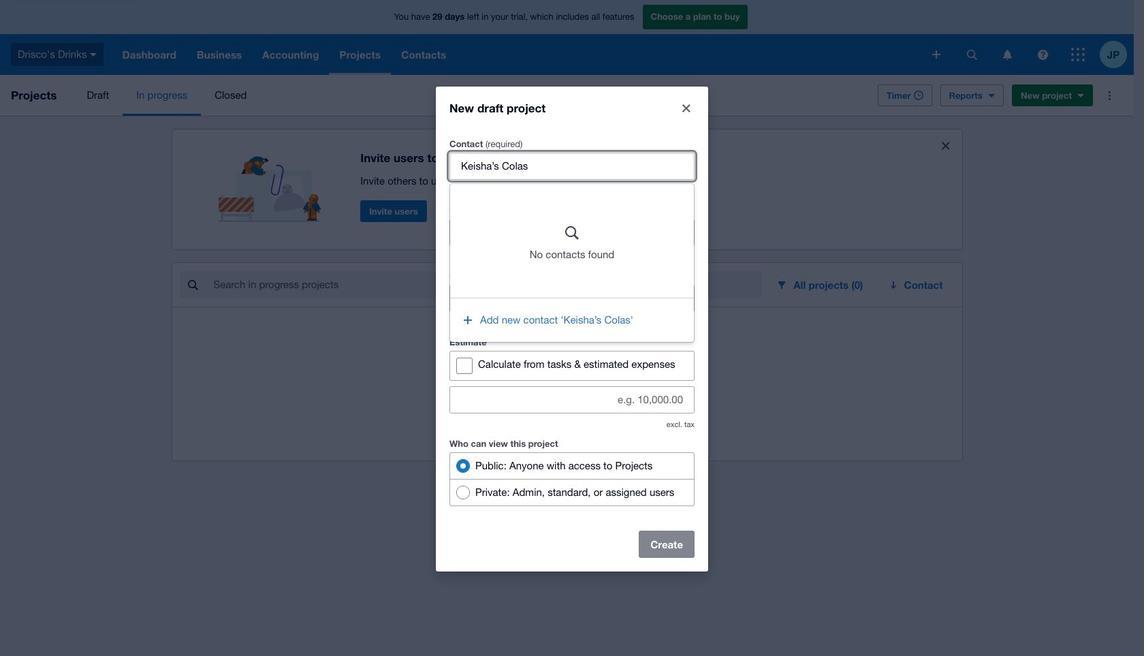 Task type: describe. For each thing, give the bounding box(es) containing it.
Find or create a contact field
[[450, 153, 694, 179]]

0 vertical spatial group
[[450, 184, 694, 342]]

invite users to projects image
[[218, 140, 328, 222]]

1 vertical spatial group
[[450, 452, 695, 506]]

Search in progress projects search field
[[212, 272, 763, 298]]

e.g. 10,000.00 field
[[450, 387, 694, 413]]



Task type: locate. For each thing, give the bounding box(es) containing it.
None field
[[450, 219, 694, 245]]

banner
[[0, 0, 1134, 75]]

svg image
[[1038, 49, 1048, 60]]

dialog
[[436, 86, 709, 571]]

Pick a date field
[[482, 285, 694, 311]]

svg image
[[1072, 48, 1085, 61], [967, 49, 977, 60], [1003, 49, 1012, 60], [933, 50, 941, 59], [90, 53, 97, 56]]

group
[[450, 184, 694, 342], [450, 452, 695, 506]]



Task type: vqa. For each thing, say whether or not it's contained in the screenshot.
Find or create a contact Field
yes



